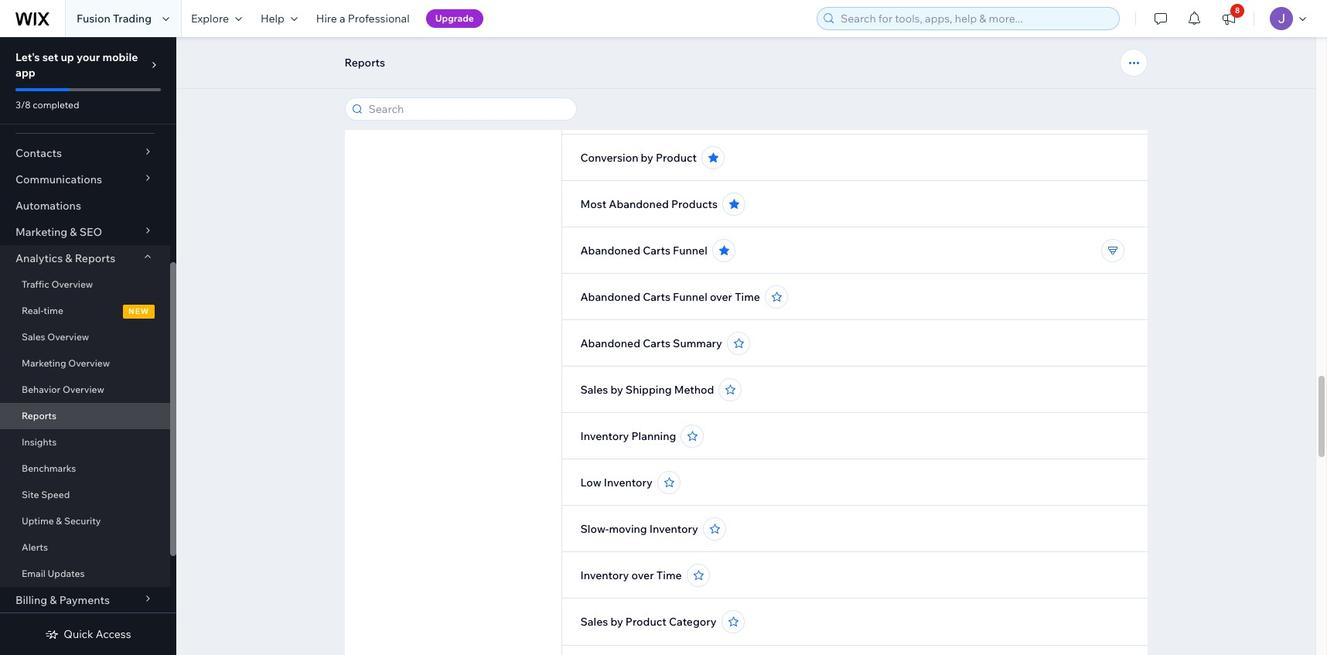 Task type: vqa. For each thing, say whether or not it's contained in the screenshot.
the per
no



Task type: describe. For each thing, give the bounding box(es) containing it.
a
[[340, 12, 346, 26]]

abandoned carts summary
[[581, 336, 722, 350]]

Search for tools, apps, help & more... field
[[836, 8, 1115, 29]]

marketing for marketing overview
[[22, 357, 66, 369]]

insights
[[22, 436, 57, 448]]

communications
[[15, 173, 102, 186]]

professional
[[348, 12, 410, 26]]

sales for sales by product category
[[581, 615, 608, 629]]

marketing & seo
[[15, 225, 102, 239]]

overview for sales overview
[[47, 331, 89, 343]]

new
[[128, 306, 149, 316]]

billing & payments button
[[0, 587, 170, 613]]

sidebar element
[[0, 37, 176, 655]]

uptime
[[22, 515, 54, 527]]

reports for reports link
[[22, 410, 56, 422]]

store conversion funnel over time
[[581, 104, 759, 118]]

upgrade button
[[426, 9, 483, 28]]

help
[[261, 12, 285, 26]]

sales for sales overview
[[22, 331, 45, 343]]

3/8 completed
[[15, 99, 79, 111]]

quick
[[64, 627, 93, 641]]

updates
[[48, 568, 85, 579]]

benchmarks link
[[0, 456, 170, 482]]

abandoned right most at the top of page
[[609, 197, 669, 211]]

& for uptime
[[56, 515, 62, 527]]

alerts link
[[0, 535, 170, 561]]

site
[[22, 489, 39, 500]]

app
[[15, 66, 35, 80]]

time
[[44, 305, 63, 316]]

reports for reports "button"
[[345, 56, 385, 70]]

overview for traffic overview
[[51, 278, 93, 290]]

marketing for marketing & seo
[[15, 225, 67, 239]]

8
[[1235, 5, 1240, 15]]

carts for abandoned carts summary
[[643, 336, 671, 350]]

moving
[[609, 522, 647, 536]]

reports button
[[337, 51, 393, 74]]

most abandoned products
[[581, 197, 718, 211]]

site speed
[[22, 489, 70, 500]]

inventory planning
[[581, 429, 676, 443]]

quick access
[[64, 627, 131, 641]]

marketing overview
[[22, 357, 110, 369]]

8 button
[[1212, 0, 1246, 37]]

inventory up the low inventory at the bottom left
[[581, 429, 629, 443]]

access
[[96, 627, 131, 641]]

trading
[[113, 12, 152, 26]]

let's
[[15, 50, 40, 64]]

low inventory
[[581, 476, 653, 490]]

2 vertical spatial over
[[632, 569, 654, 582]]

inventory down slow-
[[581, 569, 629, 582]]

communications button
[[0, 166, 170, 193]]

help button
[[251, 0, 307, 37]]

uptime & security link
[[0, 508, 170, 535]]

& for billing
[[50, 593, 57, 607]]

reports link
[[0, 403, 170, 429]]

speed
[[41, 489, 70, 500]]

explore
[[191, 12, 229, 26]]

completed
[[33, 99, 79, 111]]

benchmarks
[[22, 463, 76, 474]]

marketing overview link
[[0, 350, 170, 377]]

traffic
[[22, 278, 49, 290]]

slow-
[[581, 522, 609, 536]]

inventory over time
[[581, 569, 682, 582]]

analytics
[[15, 251, 63, 265]]

alerts
[[22, 541, 48, 553]]

contacts
[[15, 146, 62, 160]]

abandoned for abandoned carts summary
[[581, 336, 641, 350]]

set
[[42, 50, 58, 64]]

security
[[64, 515, 101, 527]]

automations
[[15, 199, 81, 213]]

low
[[581, 476, 602, 490]]

Search field
[[364, 98, 571, 120]]

time for abandoned carts funnel over time
[[735, 290, 760, 304]]



Task type: locate. For each thing, give the bounding box(es) containing it.
contacts button
[[0, 140, 170, 166]]

overview down analytics & reports
[[51, 278, 93, 290]]

sales down inventory over time
[[581, 615, 608, 629]]

product for conversion
[[656, 151, 697, 165]]

abandoned up sales by shipping method
[[581, 336, 641, 350]]

sales by product category
[[581, 615, 717, 629]]

1 vertical spatial conversion
[[581, 151, 639, 165]]

automations link
[[0, 193, 170, 219]]

summary
[[673, 336, 722, 350]]

reports up insights
[[22, 410, 56, 422]]

planning
[[632, 429, 676, 443]]

0 vertical spatial marketing
[[15, 225, 67, 239]]

reports inside "button"
[[345, 56, 385, 70]]

sales for sales by shipping method
[[581, 383, 608, 397]]

3 carts from the top
[[643, 336, 671, 350]]

reports down seo
[[75, 251, 115, 265]]

marketing up analytics
[[15, 225, 67, 239]]

funnel for abandoned carts funnel over time
[[673, 290, 708, 304]]

your
[[77, 50, 100, 64]]

reports down hire a professional link
[[345, 56, 385, 70]]

fusion trading
[[77, 12, 152, 26]]

billing & payments
[[15, 593, 110, 607]]

abandoned carts funnel over time
[[581, 290, 760, 304]]

carts for abandoned carts funnel over time
[[643, 290, 671, 304]]

3/8
[[15, 99, 31, 111]]

0 vertical spatial carts
[[643, 244, 671, 258]]

over for abandoned carts funnel over time
[[710, 290, 733, 304]]

0 vertical spatial by
[[641, 151, 654, 165]]

email updates
[[22, 568, 85, 579]]

funnel up summary
[[673, 290, 708, 304]]

hire
[[316, 12, 337, 26]]

real-
[[22, 305, 44, 316]]

abandoned
[[609, 197, 669, 211], [581, 244, 641, 258], [581, 290, 641, 304], [581, 336, 641, 350]]

most
[[581, 197, 607, 211]]

product left category
[[626, 615, 667, 629]]

overview inside traffic overview link
[[51, 278, 93, 290]]

carts for abandoned carts funnel
[[643, 244, 671, 258]]

product down store conversion funnel over time
[[656, 151, 697, 165]]

conversion
[[611, 104, 669, 118], [581, 151, 639, 165]]

billing
[[15, 593, 47, 607]]

& right uptime
[[56, 515, 62, 527]]

0 vertical spatial reports
[[345, 56, 385, 70]]

behavior overview
[[22, 384, 104, 395]]

& for analytics
[[65, 251, 72, 265]]

time for store conversion funnel over time
[[733, 104, 759, 118]]

up
[[61, 50, 74, 64]]

seo
[[79, 225, 102, 239]]

& left seo
[[70, 225, 77, 239]]

funnel
[[671, 104, 706, 118], [673, 244, 708, 258], [673, 290, 708, 304]]

marketing inside popup button
[[15, 225, 67, 239]]

insights link
[[0, 429, 170, 456]]

products
[[671, 197, 718, 211]]

product
[[656, 151, 697, 165], [626, 615, 667, 629]]

fusion
[[77, 12, 110, 26]]

abandoned down most at the top of page
[[581, 244, 641, 258]]

marketing & seo button
[[0, 219, 170, 245]]

reports inside dropdown button
[[75, 251, 115, 265]]

slow-moving inventory
[[581, 522, 698, 536]]

let's set up your mobile app
[[15, 50, 138, 80]]

email updates link
[[0, 561, 170, 587]]

by
[[641, 151, 654, 165], [611, 383, 623, 397], [611, 615, 623, 629]]

overview inside sales overview link
[[47, 331, 89, 343]]

inventory right moving
[[650, 522, 698, 536]]

traffic overview link
[[0, 272, 170, 298]]

time
[[733, 104, 759, 118], [735, 290, 760, 304], [657, 569, 682, 582]]

category
[[669, 615, 717, 629]]

conversion down store
[[581, 151, 639, 165]]

2 vertical spatial time
[[657, 569, 682, 582]]

sales overview link
[[0, 324, 170, 350]]

product for sales
[[626, 615, 667, 629]]

0 horizontal spatial reports
[[22, 410, 56, 422]]

analytics & reports button
[[0, 245, 170, 272]]

0 vertical spatial over
[[708, 104, 731, 118]]

by for sales by product category
[[611, 615, 623, 629]]

marketing up behavior
[[22, 357, 66, 369]]

1 vertical spatial marketing
[[22, 357, 66, 369]]

funnel for abandoned carts funnel
[[673, 244, 708, 258]]

sales left shipping
[[581, 383, 608, 397]]

sales by shipping method
[[581, 383, 714, 397]]

1 vertical spatial carts
[[643, 290, 671, 304]]

method
[[674, 383, 714, 397]]

inventory right low
[[604, 476, 653, 490]]

sales down real-
[[22, 331, 45, 343]]

abandoned down abandoned carts funnel
[[581, 290, 641, 304]]

overview inside 'behavior overview' link
[[63, 384, 104, 395]]

1 vertical spatial reports
[[75, 251, 115, 265]]

0 vertical spatial sales
[[22, 331, 45, 343]]

carts left summary
[[643, 336, 671, 350]]

overview down sales overview link
[[68, 357, 110, 369]]

abandoned for abandoned carts funnel
[[581, 244, 641, 258]]

& down marketing & seo
[[65, 251, 72, 265]]

1 vertical spatial by
[[611, 383, 623, 397]]

funnel down products
[[673, 244, 708, 258]]

2 vertical spatial by
[[611, 615, 623, 629]]

&
[[70, 225, 77, 239], [65, 251, 72, 265], [56, 515, 62, 527], [50, 593, 57, 607]]

hire a professional
[[316, 12, 410, 26]]

1 vertical spatial over
[[710, 290, 733, 304]]

shipping
[[626, 383, 672, 397]]

by for sales by shipping method
[[611, 383, 623, 397]]

& for marketing
[[70, 225, 77, 239]]

0 vertical spatial conversion
[[611, 104, 669, 118]]

1 horizontal spatial reports
[[75, 251, 115, 265]]

overview up marketing overview
[[47, 331, 89, 343]]

& right billing
[[50, 593, 57, 607]]

payments
[[59, 593, 110, 607]]

behavior
[[22, 384, 61, 395]]

funnel for store conversion funnel over time
[[671, 104, 706, 118]]

1 vertical spatial product
[[626, 615, 667, 629]]

reports
[[345, 56, 385, 70], [75, 251, 115, 265], [22, 410, 56, 422]]

carts down most abandoned products
[[643, 244, 671, 258]]

1 vertical spatial sales
[[581, 383, 608, 397]]

abandoned carts funnel
[[581, 244, 708, 258]]

0 vertical spatial funnel
[[671, 104, 706, 118]]

over for store conversion funnel over time
[[708, 104, 731, 118]]

overview inside marketing overview link
[[68, 357, 110, 369]]

2 vertical spatial reports
[[22, 410, 56, 422]]

uptime & security
[[22, 515, 101, 527]]

sales inside sales overview link
[[22, 331, 45, 343]]

traffic overview
[[22, 278, 93, 290]]

by down inventory over time
[[611, 615, 623, 629]]

by left shipping
[[611, 383, 623, 397]]

overview down marketing overview link
[[63, 384, 104, 395]]

conversion right store
[[611, 104, 669, 118]]

funnel up conversion by product
[[671, 104, 706, 118]]

by for conversion by product
[[641, 151, 654, 165]]

behavior overview link
[[0, 377, 170, 403]]

1 carts from the top
[[643, 244, 671, 258]]

quick access button
[[45, 627, 131, 641]]

upgrade
[[435, 12, 474, 24]]

overview for behavior overview
[[63, 384, 104, 395]]

email
[[22, 568, 46, 579]]

analytics & reports
[[15, 251, 115, 265]]

abandoned for abandoned carts funnel over time
[[581, 290, 641, 304]]

0 vertical spatial time
[[733, 104, 759, 118]]

2 vertical spatial funnel
[[673, 290, 708, 304]]

1 vertical spatial time
[[735, 290, 760, 304]]

2 vertical spatial sales
[[581, 615, 608, 629]]

marketing
[[15, 225, 67, 239], [22, 357, 66, 369]]

1 vertical spatial funnel
[[673, 244, 708, 258]]

2 horizontal spatial reports
[[345, 56, 385, 70]]

over
[[708, 104, 731, 118], [710, 290, 733, 304], [632, 569, 654, 582]]

carts up abandoned carts summary
[[643, 290, 671, 304]]

sales overview
[[22, 331, 89, 343]]

2 vertical spatial carts
[[643, 336, 671, 350]]

& inside dropdown button
[[65, 251, 72, 265]]

real-time
[[22, 305, 63, 316]]

2 carts from the top
[[643, 290, 671, 304]]

by up most abandoned products
[[641, 151, 654, 165]]

site speed link
[[0, 482, 170, 508]]

store
[[581, 104, 608, 118]]

conversion by product
[[581, 151, 697, 165]]

overview
[[51, 278, 93, 290], [47, 331, 89, 343], [68, 357, 110, 369], [63, 384, 104, 395]]

0 vertical spatial product
[[656, 151, 697, 165]]

hire a professional link
[[307, 0, 419, 37]]

overview for marketing overview
[[68, 357, 110, 369]]

mobile
[[102, 50, 138, 64]]

carts
[[643, 244, 671, 258], [643, 290, 671, 304], [643, 336, 671, 350]]



